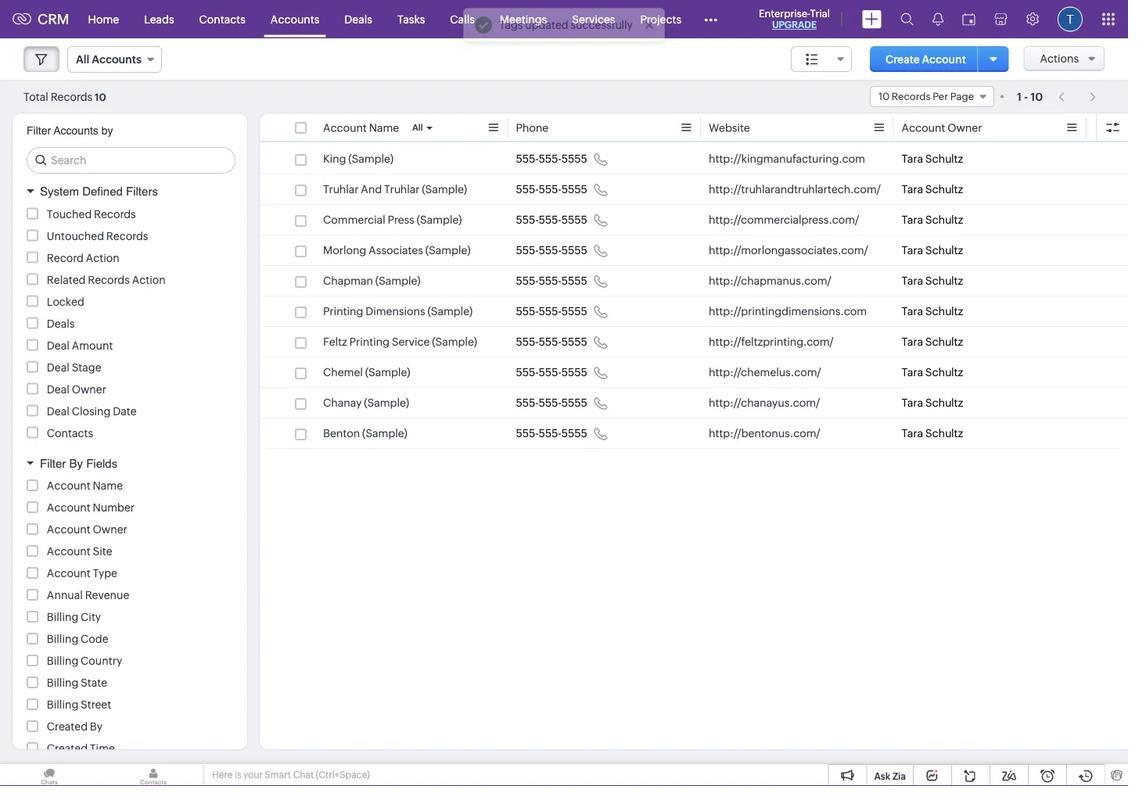 Task type: describe. For each thing, give the bounding box(es) containing it.
555-555-5555 for truhlar and truhlar (sample)
[[516, 183, 588, 196]]

billing street
[[47, 699, 111, 712]]

tara for http://morlongassociates.com/
[[902, 244, 924, 257]]

1 - 10
[[1018, 90, 1044, 103]]

number
[[93, 502, 135, 514]]

system defined filters button
[[13, 178, 247, 205]]

tara for http://chemelus.com/
[[902, 366, 924, 379]]

billing code
[[47, 633, 109, 646]]

555-555-5555 for morlong associates (sample)
[[516, 244, 588, 257]]

http://printingdimensions.com link
[[709, 304, 867, 319]]

5555 for http://commercialpress.com/
[[562, 214, 588, 226]]

http://chemelus.com/ link
[[709, 365, 822, 380]]

tara schultz for http://printingdimensions.com
[[902, 305, 964, 318]]

is
[[235, 770, 242, 781]]

zia
[[893, 771, 907, 782]]

benton (sample) link
[[323, 426, 408, 442]]

service
[[392, 336, 430, 348]]

record action
[[47, 252, 119, 264]]

benton (sample)
[[323, 427, 408, 440]]

time
[[90, 743, 115, 755]]

created for created time
[[47, 743, 88, 755]]

account type
[[47, 568, 117, 580]]

tara for http://feltzprinting.com/
[[902, 336, 924, 348]]

account number
[[47, 502, 135, 514]]

created time
[[47, 743, 115, 755]]

calls link
[[438, 0, 488, 38]]

create menu element
[[853, 0, 892, 38]]

meetings
[[500, 13, 547, 25]]

site
[[93, 546, 112, 558]]

1
[[1018, 90, 1022, 103]]

accounts link
[[258, 0, 332, 38]]

tara for http://bentonus.com/
[[902, 427, 924, 440]]

trial
[[811, 7, 831, 19]]

search image
[[901, 13, 914, 26]]

revenue
[[85, 589, 129, 602]]

5555 for http://chanayus.com/
[[562, 397, 588, 409]]

truhlar and truhlar (sample)
[[323, 183, 467, 196]]

http://bentonus.com/
[[709, 427, 821, 440]]

account down filter by fields
[[47, 480, 91, 492]]

billing state
[[47, 677, 107, 690]]

chapman
[[323, 275, 373, 287]]

code
[[81, 633, 109, 646]]

2 truhlar from the left
[[384, 183, 420, 196]]

http://bentonus.com/ link
[[709, 426, 821, 442]]

ask zia
[[875, 771, 907, 782]]

0 vertical spatial owner
[[948, 122, 983, 134]]

tasks
[[398, 13, 425, 25]]

filters
[[126, 185, 158, 198]]

(sample) down chemel (sample) link
[[364, 397, 409, 409]]

555-555-5555 for chapman (sample)
[[516, 275, 588, 287]]

morlong
[[323, 244, 367, 257]]

schultz for http://chapmanus.com/
[[926, 275, 964, 287]]

meetings link
[[488, 0, 560, 38]]

chats image
[[0, 765, 99, 787]]

billing city
[[47, 611, 101, 624]]

555-555-5555 for feltz printing service (sample)
[[516, 336, 588, 348]]

profile image
[[1058, 7, 1083, 32]]

Other Modules field
[[694, 7, 728, 32]]

billing country
[[47, 655, 122, 668]]

10 for 1 - 10
[[1031, 90, 1044, 103]]

feltz printing service (sample) link
[[323, 334, 477, 350]]

profile element
[[1049, 0, 1093, 38]]

records for 10
[[892, 91, 931, 103]]

your
[[243, 770, 263, 781]]

billing for billing state
[[47, 677, 78, 690]]

10 Records Per Page field
[[870, 86, 995, 107]]

http://kingmanufacturing.com link
[[709, 151, 866, 167]]

associates
[[369, 244, 423, 257]]

1 vertical spatial owner
[[72, 383, 106, 396]]

account inside button
[[923, 53, 967, 65]]

account down 10 records per page
[[902, 122, 946, 134]]

ask
[[875, 771, 891, 782]]

http://chapmanus.com/ link
[[709, 273, 832, 289]]

benton
[[323, 427, 360, 440]]

tara schultz for http://truhlarandtruhlartech.com/
[[902, 183, 964, 196]]

total
[[23, 90, 48, 103]]

phone
[[516, 122, 549, 134]]

schultz for http://feltzprinting.com/
[[926, 336, 964, 348]]

0 horizontal spatial deals
[[47, 317, 75, 330]]

deal stage
[[47, 361, 101, 374]]

all for all accounts
[[76, 53, 89, 66]]

account up annual
[[47, 568, 91, 580]]

filter accounts by
[[27, 124, 113, 137]]

deal for deal owner
[[47, 383, 70, 396]]

touched records
[[47, 208, 136, 220]]

services link
[[560, 0, 628, 38]]

fields
[[86, 457, 118, 470]]

records for untouched
[[106, 230, 148, 242]]

5555 for http://chapmanus.com/
[[562, 275, 588, 287]]

printing dimensions (sample)
[[323, 305, 473, 318]]

annual
[[47, 589, 83, 602]]

account name for all
[[323, 122, 399, 134]]

untouched
[[47, 230, 104, 242]]

http://chanayus.com/
[[709, 397, 821, 409]]

feltz printing service (sample)
[[323, 336, 477, 348]]

tara for http://commercialpress.com/
[[902, 214, 924, 226]]

1 vertical spatial printing
[[350, 336, 390, 348]]

(sample) up commercial press (sample) at left top
[[422, 183, 467, 196]]

created by
[[47, 721, 103, 734]]

dimensions
[[366, 305, 426, 318]]

upgrade
[[773, 20, 817, 30]]

king (sample)
[[323, 153, 394, 165]]

chanay (sample)
[[323, 397, 409, 409]]

http://truhlarandtruhlartech.com/
[[709, 183, 881, 196]]

chemel
[[323, 366, 363, 379]]

deals inside 'deals' link
[[345, 13, 373, 25]]

type
[[93, 568, 117, 580]]

schultz for http://morlongassociates.com/
[[926, 244, 964, 257]]

account left number
[[47, 502, 91, 514]]

(sample) right associates
[[426, 244, 471, 257]]

crm
[[38, 11, 69, 27]]

filter for filter accounts by
[[27, 124, 51, 137]]

tara schultz for http://chemelus.com/
[[902, 366, 964, 379]]

untouched records
[[47, 230, 148, 242]]

smart
[[265, 770, 291, 781]]

tags
[[500, 19, 523, 31]]

created for created by
[[47, 721, 88, 734]]

http://feltzprinting.com/
[[709, 336, 834, 348]]

chat
[[293, 770, 314, 781]]

annual revenue
[[47, 589, 129, 602]]

website
[[709, 122, 751, 134]]

(ctrl+space)
[[316, 770, 370, 781]]

account name for account number
[[47, 480, 123, 492]]

10 inside 10 records per page field
[[879, 91, 890, 103]]

0 vertical spatial account owner
[[902, 122, 983, 134]]

http://morlongassociates.com/
[[709, 244, 869, 257]]

tara schultz for http://kingmanufacturing.com
[[902, 153, 964, 165]]

1 horizontal spatial contacts
[[199, 13, 246, 25]]



Task type: locate. For each thing, give the bounding box(es) containing it.
billing up billing street
[[47, 677, 78, 690]]

0 horizontal spatial by
[[69, 457, 83, 470]]

3 deal from the top
[[47, 383, 70, 396]]

0 horizontal spatial all
[[76, 53, 89, 66]]

records left 'per'
[[892, 91, 931, 103]]

create
[[886, 53, 920, 65]]

schultz for http://chemelus.com/
[[926, 366, 964, 379]]

tara for http://kingmanufacturing.com
[[902, 153, 924, 165]]

9 schultz from the top
[[926, 397, 964, 409]]

http://feltzprinting.com/ link
[[709, 334, 834, 350]]

accounts for filter accounts by
[[54, 124, 98, 137]]

1 billing from the top
[[47, 611, 78, 624]]

(sample) up service
[[428, 305, 473, 318]]

4 deal from the top
[[47, 405, 70, 418]]

deal up deal stage
[[47, 339, 70, 352]]

Search text field
[[27, 148, 235, 173]]

schultz for http://chanayus.com/
[[926, 397, 964, 409]]

chanay
[[323, 397, 362, 409]]

(sample) up and
[[349, 153, 394, 165]]

5555 for http://morlongassociates.com/
[[562, 244, 588, 257]]

deals
[[345, 13, 373, 25], [47, 317, 75, 330]]

account up 'per'
[[923, 53, 967, 65]]

create account button
[[870, 46, 982, 72]]

4 billing from the top
[[47, 677, 78, 690]]

by for filter
[[69, 457, 83, 470]]

1 vertical spatial filter
[[40, 457, 66, 470]]

2 created from the top
[[47, 743, 88, 755]]

3 schultz from the top
[[926, 214, 964, 226]]

1 vertical spatial all
[[413, 123, 423, 133]]

billing for billing country
[[47, 655, 78, 668]]

tara schultz for http://bentonus.com/
[[902, 427, 964, 440]]

0 vertical spatial deals
[[345, 13, 373, 25]]

1 horizontal spatial by
[[90, 721, 103, 734]]

total records 10
[[23, 90, 106, 103]]

(sample)
[[349, 153, 394, 165], [422, 183, 467, 196], [417, 214, 462, 226], [426, 244, 471, 257], [376, 275, 421, 287], [428, 305, 473, 318], [432, 336, 477, 348], [365, 366, 411, 379], [364, 397, 409, 409], [362, 427, 408, 440]]

action
[[86, 252, 119, 264], [132, 274, 166, 286]]

accounts for all accounts
[[92, 53, 142, 66]]

account owner down account number
[[47, 524, 127, 536]]

0 vertical spatial printing
[[323, 305, 364, 318]]

deals link
[[332, 0, 385, 38]]

by down street
[[90, 721, 103, 734]]

1 created from the top
[[47, 721, 88, 734]]

signals image
[[933, 13, 944, 26]]

0 vertical spatial all
[[76, 53, 89, 66]]

records down record action
[[88, 274, 130, 286]]

6 tara schultz from the top
[[902, 305, 964, 318]]

leads
[[144, 13, 174, 25]]

All Accounts field
[[67, 46, 162, 73]]

filter down total
[[27, 124, 51, 137]]

billing down annual
[[47, 611, 78, 624]]

9 555-555-5555 from the top
[[516, 397, 588, 409]]

1 deal from the top
[[47, 339, 70, 352]]

0 horizontal spatial account owner
[[47, 524, 127, 536]]

2 5555 from the top
[[562, 183, 588, 196]]

contacts image
[[104, 765, 203, 787]]

4 tara schultz from the top
[[902, 244, 964, 257]]

billing up billing state
[[47, 655, 78, 668]]

name for all
[[369, 122, 399, 134]]

billing up created by
[[47, 699, 78, 712]]

4 555-555-5555 from the top
[[516, 244, 588, 257]]

5 tara from the top
[[902, 275, 924, 287]]

account up 'king'
[[323, 122, 367, 134]]

4 5555 from the top
[[562, 244, 588, 257]]

1 horizontal spatial action
[[132, 274, 166, 286]]

5 tara schultz from the top
[[902, 275, 964, 287]]

create menu image
[[863, 10, 882, 29]]

by left fields at the left of the page
[[69, 457, 83, 470]]

owner down number
[[93, 524, 127, 536]]

all up total records 10 on the top of page
[[76, 53, 89, 66]]

schultz for http://truhlarandtruhlartech.com/
[[926, 183, 964, 196]]

10 for total records 10
[[95, 91, 106, 103]]

5 billing from the top
[[47, 699, 78, 712]]

printing up chemel (sample)
[[350, 336, 390, 348]]

owner down page
[[948, 122, 983, 134]]

updated
[[526, 19, 569, 31]]

all for all
[[413, 123, 423, 133]]

10 up by
[[95, 91, 106, 103]]

10 555-555-5555 from the top
[[516, 427, 588, 440]]

printing down 'chapman'
[[323, 305, 364, 318]]

deals down locked
[[47, 317, 75, 330]]

tara for http://truhlarandtruhlartech.com/
[[902, 183, 924, 196]]

account name up account number
[[47, 480, 123, 492]]

http://commercialpress.com/ link
[[709, 212, 860, 228]]

touched
[[47, 208, 92, 220]]

5555 for http://truhlarandtruhlartech.com/
[[562, 183, 588, 196]]

9 tara from the top
[[902, 397, 924, 409]]

truhlar up press
[[384, 183, 420, 196]]

navigation
[[1051, 85, 1105, 108]]

closing
[[72, 405, 111, 418]]

1 horizontal spatial 10
[[879, 91, 890, 103]]

account owner down 'per'
[[902, 122, 983, 134]]

records for total
[[51, 90, 93, 103]]

action up related records action at left top
[[86, 252, 119, 264]]

10 down create
[[879, 91, 890, 103]]

1 vertical spatial contacts
[[47, 427, 93, 440]]

0 horizontal spatial 10
[[95, 91, 106, 103]]

deal left the "stage"
[[47, 361, 70, 374]]

5 schultz from the top
[[926, 275, 964, 287]]

7 555-555-5555 from the top
[[516, 336, 588, 348]]

billing for billing street
[[47, 699, 78, 712]]

accounts inside the accounts link
[[271, 13, 320, 25]]

0 vertical spatial contacts
[[199, 13, 246, 25]]

5555 for http://kingmanufacturing.com
[[562, 153, 588, 165]]

1 5555 from the top
[[562, 153, 588, 165]]

related
[[47, 274, 86, 286]]

7 schultz from the top
[[926, 336, 964, 348]]

1 horizontal spatial name
[[369, 122, 399, 134]]

deal amount
[[47, 339, 113, 352]]

home
[[88, 13, 119, 25]]

row group containing king (sample)
[[260, 144, 1129, 449]]

by inside dropdown button
[[69, 457, 83, 470]]

7 tara from the top
[[902, 336, 924, 348]]

accounts inside the all accounts field
[[92, 53, 142, 66]]

related records action
[[47, 274, 166, 286]]

2 deal from the top
[[47, 361, 70, 374]]

10 schultz from the top
[[926, 427, 964, 440]]

1 horizontal spatial deals
[[345, 13, 373, 25]]

4 schultz from the top
[[926, 244, 964, 257]]

schultz for http://kingmanufacturing.com
[[926, 153, 964, 165]]

contacts link
[[187, 0, 258, 38]]

contacts right 'leads' link
[[199, 13, 246, 25]]

6 tara from the top
[[902, 305, 924, 318]]

commercial press (sample) link
[[323, 212, 462, 228]]

filter for filter by fields
[[40, 457, 66, 470]]

by for created
[[90, 721, 103, 734]]

created down billing street
[[47, 721, 88, 734]]

(sample) up printing dimensions (sample) link
[[376, 275, 421, 287]]

records up filter accounts by
[[51, 90, 93, 103]]

1 horizontal spatial account name
[[323, 122, 399, 134]]

create account
[[886, 53, 967, 65]]

accounts down "home"
[[92, 53, 142, 66]]

7 tara schultz from the top
[[902, 336, 964, 348]]

chemel (sample) link
[[323, 365, 411, 380]]

records down touched records
[[106, 230, 148, 242]]

5 5555 from the top
[[562, 275, 588, 287]]

records for related
[[88, 274, 130, 286]]

10 tara schultz from the top
[[902, 427, 964, 440]]

truhlar
[[323, 183, 359, 196], [384, 183, 420, 196]]

chemel (sample)
[[323, 366, 411, 379]]

1 truhlar from the left
[[323, 183, 359, 196]]

enterprise-trial upgrade
[[759, 7, 831, 30]]

account up the account type
[[47, 546, 91, 558]]

tara for http://chapmanus.com/
[[902, 275, 924, 287]]

tara schultz for http://chanayus.com/
[[902, 397, 964, 409]]

http://chanayus.com/ link
[[709, 395, 821, 411]]

schultz for http://commercialpress.com/
[[926, 214, 964, 226]]

records for touched
[[94, 208, 136, 220]]

0 horizontal spatial account name
[[47, 480, 123, 492]]

10 tara from the top
[[902, 427, 924, 440]]

name up king (sample) link
[[369, 122, 399, 134]]

locked
[[47, 296, 84, 308]]

0 vertical spatial action
[[86, 252, 119, 264]]

1 vertical spatial deals
[[47, 317, 75, 330]]

1 vertical spatial account owner
[[47, 524, 127, 536]]

schultz for http://bentonus.com/
[[926, 427, 964, 440]]

chapman (sample)
[[323, 275, 421, 287]]

http://printingdimensions.com
[[709, 305, 867, 318]]

crm link
[[13, 11, 69, 27]]

1 vertical spatial action
[[132, 274, 166, 286]]

0 horizontal spatial action
[[86, 252, 119, 264]]

1 horizontal spatial all
[[413, 123, 423, 133]]

billing down billing city
[[47, 633, 78, 646]]

accounts
[[271, 13, 320, 25], [92, 53, 142, 66], [54, 124, 98, 137]]

account name
[[323, 122, 399, 134], [47, 480, 123, 492]]

2 vertical spatial owner
[[93, 524, 127, 536]]

all up truhlar and truhlar (sample)
[[413, 123, 423, 133]]

and
[[361, 183, 382, 196]]

3 tara from the top
[[902, 214, 924, 226]]

here
[[212, 770, 233, 781]]

http://chapmanus.com/
[[709, 275, 832, 287]]

name up number
[[93, 480, 123, 492]]

5555 for http://printingdimensions.com
[[562, 305, 588, 318]]

filter inside dropdown button
[[40, 457, 66, 470]]

action down untouched records
[[132, 274, 166, 286]]

accounts left 'deals' link
[[271, 13, 320, 25]]

tara for http://printingdimensions.com
[[902, 305, 924, 318]]

search element
[[892, 0, 924, 38]]

date
[[113, 405, 137, 418]]

all accounts
[[76, 53, 142, 66]]

555-555-5555 for chemel (sample)
[[516, 366, 588, 379]]

king
[[323, 153, 346, 165]]

6 schultz from the top
[[926, 305, 964, 318]]

3 billing from the top
[[47, 655, 78, 668]]

home link
[[76, 0, 132, 38]]

deal down deal stage
[[47, 383, 70, 396]]

schultz for http://printingdimensions.com
[[926, 305, 964, 318]]

None field
[[791, 46, 853, 72]]

tara schultz for http://commercialpress.com/
[[902, 214, 964, 226]]

1 vertical spatial created
[[47, 743, 88, 755]]

projects link
[[628, 0, 694, 38]]

country
[[81, 655, 122, 668]]

by
[[102, 124, 113, 137]]

filter
[[27, 124, 51, 137], [40, 457, 66, 470]]

system defined filters
[[40, 185, 158, 198]]

1 vertical spatial name
[[93, 480, 123, 492]]

555-555-5555 for chanay (sample)
[[516, 397, 588, 409]]

morlong associates (sample) link
[[323, 243, 471, 258]]

3 5555 from the top
[[562, 214, 588, 226]]

size image
[[806, 52, 819, 67]]

http://truhlarandtruhlartech.com/ link
[[709, 182, 881, 197]]

2 horizontal spatial 10
[[1031, 90, 1044, 103]]

truhlar and truhlar (sample) link
[[323, 182, 467, 197]]

http://commercialpress.com/
[[709, 214, 860, 226]]

feltz
[[323, 336, 347, 348]]

555-555-5555 for benton (sample)
[[516, 427, 588, 440]]

(sample) down feltz printing service (sample)
[[365, 366, 411, 379]]

2 schultz from the top
[[926, 183, 964, 196]]

calendar image
[[963, 13, 976, 25]]

page
[[951, 91, 975, 103]]

deal for deal stage
[[47, 361, 70, 374]]

0 vertical spatial by
[[69, 457, 83, 470]]

0 vertical spatial accounts
[[271, 13, 320, 25]]

(sample) down chanay (sample)
[[362, 427, 408, 440]]

per
[[933, 91, 949, 103]]

5 555-555-5555 from the top
[[516, 275, 588, 287]]

accounts left by
[[54, 124, 98, 137]]

1 555-555-5555 from the top
[[516, 153, 588, 165]]

8 5555 from the top
[[562, 366, 588, 379]]

contacts down 'closing'
[[47, 427, 93, 440]]

stage
[[72, 361, 101, 374]]

city
[[81, 611, 101, 624]]

6 5555 from the top
[[562, 305, 588, 318]]

0 vertical spatial name
[[369, 122, 399, 134]]

commercial
[[323, 214, 386, 226]]

deal
[[47, 339, 70, 352], [47, 361, 70, 374], [47, 383, 70, 396], [47, 405, 70, 418]]

created down created by
[[47, 743, 88, 755]]

owner
[[948, 122, 983, 134], [72, 383, 106, 396], [93, 524, 127, 536]]

1 vertical spatial account name
[[47, 480, 123, 492]]

deal for deal amount
[[47, 339, 70, 352]]

deal down deal owner at the left of the page
[[47, 405, 70, 418]]

tara schultz for http://morlongassociates.com/
[[902, 244, 964, 257]]

555-555-5555 for printing dimensions (sample)
[[516, 305, 588, 318]]

account
[[923, 53, 967, 65], [323, 122, 367, 134], [902, 122, 946, 134], [47, 480, 91, 492], [47, 502, 91, 514], [47, 524, 91, 536], [47, 546, 91, 558], [47, 568, 91, 580]]

all
[[76, 53, 89, 66], [413, 123, 423, 133]]

tara schultz for http://feltzprinting.com/
[[902, 336, 964, 348]]

account up account site
[[47, 524, 91, 536]]

name for account number
[[93, 480, 123, 492]]

0 horizontal spatial contacts
[[47, 427, 93, 440]]

commercial press (sample)
[[323, 214, 462, 226]]

0 horizontal spatial truhlar
[[323, 183, 359, 196]]

1 schultz from the top
[[926, 153, 964, 165]]

morlong associates (sample)
[[323, 244, 471, 257]]

row group
[[260, 144, 1129, 449]]

10 records per page
[[879, 91, 975, 103]]

owner up 'closing'
[[72, 383, 106, 396]]

4 tara from the top
[[902, 244, 924, 257]]

8 tara schultz from the top
[[902, 366, 964, 379]]

3 tara schultz from the top
[[902, 214, 964, 226]]

street
[[81, 699, 111, 712]]

records inside field
[[892, 91, 931, 103]]

9 tara schultz from the top
[[902, 397, 964, 409]]

projects
[[641, 13, 682, 25]]

7 5555 from the top
[[562, 336, 588, 348]]

5555 for http://feltzprinting.com/
[[562, 336, 588, 348]]

2 billing from the top
[[47, 633, 78, 646]]

all inside field
[[76, 53, 89, 66]]

555-555-5555 for commercial press (sample)
[[516, 214, 588, 226]]

actions
[[1041, 52, 1080, 65]]

chanay (sample) link
[[323, 395, 409, 411]]

1 tara schultz from the top
[[902, 153, 964, 165]]

filter left fields at the left of the page
[[40, 457, 66, 470]]

0 vertical spatial account name
[[323, 122, 399, 134]]

billing for billing city
[[47, 611, 78, 624]]

0 vertical spatial filter
[[27, 124, 51, 137]]

deals left tasks
[[345, 13, 373, 25]]

9 5555 from the top
[[562, 397, 588, 409]]

tara for http://chanayus.com/
[[902, 397, 924, 409]]

(sample) right press
[[417, 214, 462, 226]]

billing for billing code
[[47, 633, 78, 646]]

signals element
[[924, 0, 953, 38]]

5555 for http://chemelus.com/
[[562, 366, 588, 379]]

(sample) right service
[[432, 336, 477, 348]]

0 horizontal spatial name
[[93, 480, 123, 492]]

10 right -
[[1031, 90, 1044, 103]]

1 vertical spatial by
[[90, 721, 103, 734]]

1 tara from the top
[[902, 153, 924, 165]]

2 tara from the top
[[902, 183, 924, 196]]

8 schultz from the top
[[926, 366, 964, 379]]

king (sample) link
[[323, 151, 394, 167]]

1 horizontal spatial account owner
[[902, 122, 983, 134]]

8 tara from the top
[[902, 366, 924, 379]]

records down defined
[[94, 208, 136, 220]]

truhlar left and
[[323, 183, 359, 196]]

printing
[[323, 305, 364, 318], [350, 336, 390, 348]]

successfully
[[571, 19, 633, 31]]

2 tara schultz from the top
[[902, 183, 964, 196]]

account name up king (sample) link
[[323, 122, 399, 134]]

8 555-555-5555 from the top
[[516, 366, 588, 379]]

2 555-555-5555 from the top
[[516, 183, 588, 196]]

10 5555 from the top
[[562, 427, 588, 440]]

1 horizontal spatial truhlar
[[384, 183, 420, 196]]

contacts
[[199, 13, 246, 25], [47, 427, 93, 440]]

records
[[51, 90, 93, 103], [892, 91, 931, 103], [94, 208, 136, 220], [106, 230, 148, 242], [88, 274, 130, 286]]

3 555-555-5555 from the top
[[516, 214, 588, 226]]

555-555-5555 for king (sample)
[[516, 153, 588, 165]]

10 inside total records 10
[[95, 91, 106, 103]]

press
[[388, 214, 415, 226]]

5555 for http://bentonus.com/
[[562, 427, 588, 440]]

deal for deal closing date
[[47, 405, 70, 418]]

2 vertical spatial accounts
[[54, 124, 98, 137]]

tara schultz for http://chapmanus.com/
[[902, 275, 964, 287]]

6 555-555-5555 from the top
[[516, 305, 588, 318]]

1 vertical spatial accounts
[[92, 53, 142, 66]]

0 vertical spatial created
[[47, 721, 88, 734]]

filter by fields
[[40, 457, 118, 470]]



Task type: vqa. For each thing, say whether or not it's contained in the screenshot.


